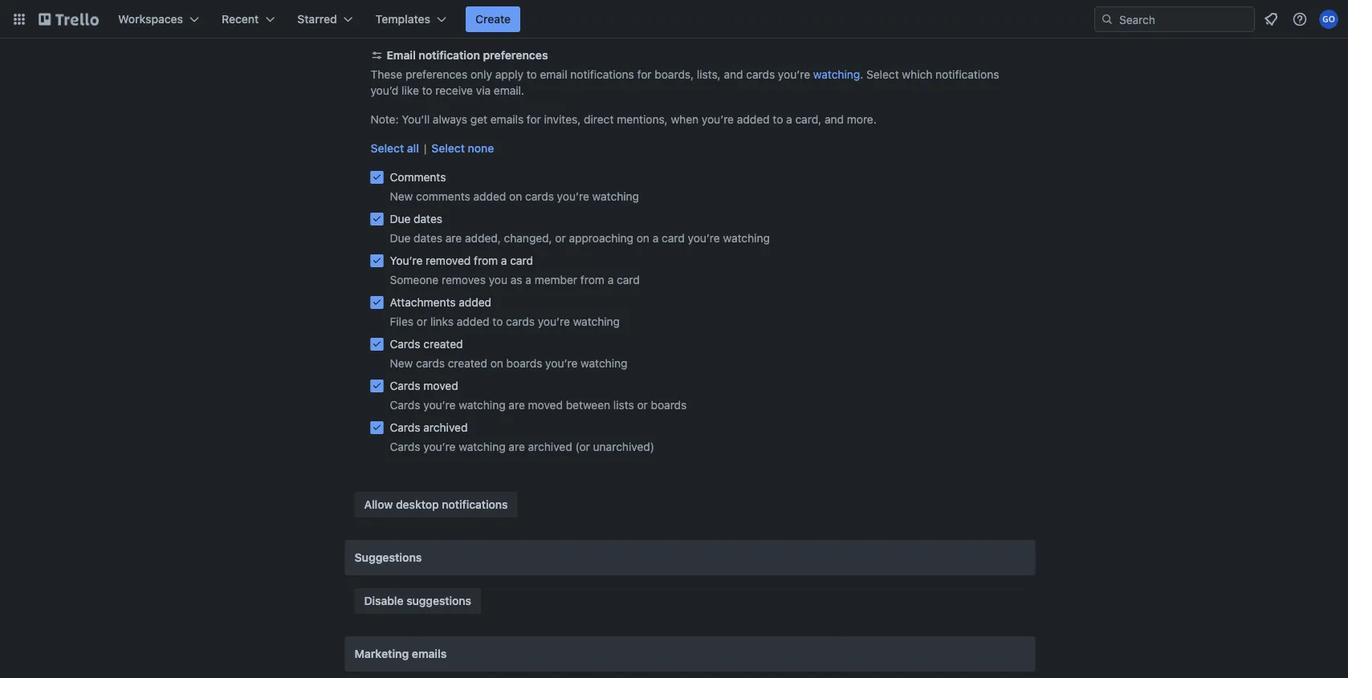 Task type: locate. For each thing, give the bounding box(es) containing it.
search image
[[1101, 13, 1114, 26]]

for left boards,
[[637, 68, 652, 81]]

0 horizontal spatial moved
[[423, 379, 458, 393]]

2 horizontal spatial or
[[637, 399, 648, 412]]

1 due from the top
[[390, 212, 411, 226]]

2 vertical spatial on
[[490, 357, 503, 370]]

0 horizontal spatial or
[[417, 315, 427, 328]]

(or
[[575, 440, 590, 454]]

0 vertical spatial due
[[390, 212, 411, 226]]

and right lists,
[[724, 68, 743, 81]]

preferences up apply
[[483, 49, 548, 62]]

select left "all"
[[371, 142, 404, 155]]

boards up cards you're watching are moved between lists or boards
[[506, 357, 542, 370]]

0 vertical spatial card
[[662, 232, 685, 245]]

cards for cards moved
[[390, 379, 420, 393]]

2 new from the top
[[390, 357, 413, 370]]

emails right marketing
[[412, 648, 447, 661]]

1 vertical spatial due
[[390, 232, 411, 245]]

added left card,
[[737, 113, 770, 126]]

1 vertical spatial moved
[[528, 399, 563, 412]]

select
[[866, 68, 899, 81], [371, 142, 404, 155], [431, 142, 465, 155]]

marketing emails
[[354, 648, 447, 661]]

0 horizontal spatial and
[[724, 68, 743, 81]]

1 horizontal spatial archived
[[528, 440, 572, 454]]

someone removes you as a member from a card
[[390, 273, 640, 287]]

cards
[[390, 338, 420, 351], [390, 379, 420, 393], [390, 399, 420, 412], [390, 421, 420, 434], [390, 440, 420, 454]]

to down you
[[492, 315, 503, 328]]

a up you
[[501, 254, 507, 267]]

open information menu image
[[1292, 11, 1308, 27]]

as
[[511, 273, 522, 287]]

on right approaching
[[637, 232, 650, 245]]

or right changed,
[[555, 232, 566, 245]]

1 horizontal spatial moved
[[528, 399, 563, 412]]

cards moved
[[390, 379, 458, 393]]

from
[[474, 254, 498, 267], [580, 273, 605, 287]]

2 horizontal spatial notifications
[[935, 68, 999, 81]]

removed
[[426, 254, 471, 267]]

1 horizontal spatial emails
[[490, 113, 524, 126]]

0 vertical spatial new
[[390, 190, 413, 203]]

created
[[423, 338, 463, 351], [448, 357, 487, 370]]

new down comments
[[390, 190, 413, 203]]

are up the removed
[[445, 232, 462, 245]]

workspaces
[[118, 12, 183, 26]]

archived left (or
[[528, 440, 572, 454]]

2 cards from the top
[[390, 379, 420, 393]]

due for due dates are added, changed, or approaching on a card you're watching
[[390, 232, 411, 245]]

. select which notifications you'd like to receive via email.
[[371, 68, 999, 97]]

0 horizontal spatial emails
[[412, 648, 447, 661]]

from right member
[[580, 273, 605, 287]]

recent
[[222, 12, 259, 26]]

receive
[[435, 84, 473, 97]]

allow
[[364, 498, 393, 511]]

dates down "comments"
[[414, 212, 442, 226]]

2 horizontal spatial on
[[637, 232, 650, 245]]

or right lists
[[637, 399, 648, 412]]

0 horizontal spatial select
[[371, 142, 404, 155]]

0 vertical spatial for
[[637, 68, 652, 81]]

1 vertical spatial and
[[825, 113, 844, 126]]

0 notifications image
[[1261, 10, 1281, 29]]

preferences
[[483, 49, 548, 62], [405, 68, 467, 81]]

suggestions
[[406, 595, 471, 608]]

or
[[555, 232, 566, 245], [417, 315, 427, 328], [637, 399, 648, 412]]

boards
[[506, 357, 542, 370], [651, 399, 687, 412]]

cards for cards created
[[390, 338, 420, 351]]

1 vertical spatial preferences
[[405, 68, 467, 81]]

5 cards from the top
[[390, 440, 420, 454]]

1 horizontal spatial select
[[431, 142, 465, 155]]

to right like
[[422, 84, 432, 97]]

added up "added,"
[[473, 190, 506, 203]]

0 horizontal spatial for
[[527, 113, 541, 126]]

and
[[724, 68, 743, 81], [825, 113, 844, 126]]

notifications
[[570, 68, 634, 81], [935, 68, 999, 81], [442, 498, 508, 511]]

1 horizontal spatial from
[[580, 273, 605, 287]]

preferences down notification at top left
[[405, 68, 467, 81]]

desktop
[[396, 498, 439, 511]]

dates down due dates on the top of the page
[[414, 232, 442, 245]]

1 vertical spatial emails
[[412, 648, 447, 661]]

archived
[[423, 421, 468, 434], [528, 440, 572, 454]]

on up changed,
[[509, 190, 522, 203]]

1 horizontal spatial boards
[[651, 399, 687, 412]]

0 vertical spatial dates
[[414, 212, 442, 226]]

comments
[[390, 171, 446, 184]]

comments
[[416, 190, 470, 203]]

1 horizontal spatial card
[[617, 273, 640, 287]]

new down cards created
[[390, 357, 413, 370]]

like
[[402, 84, 419, 97]]

0 vertical spatial on
[[509, 190, 522, 203]]

cards down as
[[506, 315, 535, 328]]

added
[[737, 113, 770, 126], [473, 190, 506, 203], [459, 296, 491, 309], [457, 315, 489, 328]]

1 vertical spatial card
[[510, 254, 533, 267]]

disable
[[364, 595, 404, 608]]

1 vertical spatial dates
[[414, 232, 442, 245]]

recent button
[[212, 6, 284, 32]]

1 vertical spatial are
[[509, 399, 525, 412]]

0 vertical spatial emails
[[490, 113, 524, 126]]

or down attachments
[[417, 315, 427, 328]]

suggestions
[[354, 551, 422, 564]]

for left invites,
[[527, 113, 541, 126]]

1 vertical spatial boards
[[651, 399, 687, 412]]

create button
[[466, 6, 520, 32]]

2 horizontal spatial select
[[866, 68, 899, 81]]

moved up cards archived on the bottom of page
[[423, 379, 458, 393]]

1 cards from the top
[[390, 338, 420, 351]]

2 vertical spatial are
[[509, 440, 525, 454]]

disable suggestions
[[364, 595, 471, 608]]

and right card,
[[825, 113, 844, 126]]

notifications right desktop
[[442, 498, 508, 511]]

0 horizontal spatial card
[[510, 254, 533, 267]]

2 due from the top
[[390, 232, 411, 245]]

1 horizontal spatial notifications
[[570, 68, 634, 81]]

boards right lists
[[651, 399, 687, 412]]

cards for cards you're watching are moved between lists or boards
[[390, 399, 420, 412]]

you're
[[778, 68, 810, 81], [702, 113, 734, 126], [557, 190, 589, 203], [688, 232, 720, 245], [538, 315, 570, 328], [545, 357, 578, 370], [423, 399, 456, 412], [423, 440, 456, 454]]

0 vertical spatial archived
[[423, 421, 468, 434]]

gary orlando (garyorlando) image
[[1319, 10, 1338, 29]]

on
[[509, 190, 522, 203], [637, 232, 650, 245], [490, 357, 503, 370]]

always
[[433, 113, 467, 126]]

card down approaching
[[617, 273, 640, 287]]

to left email
[[526, 68, 537, 81]]

are up 'cards you're watching are archived (or unarchived)' on the left bottom of page
[[509, 399, 525, 412]]

1 horizontal spatial for
[[637, 68, 652, 81]]

notifications up direct
[[570, 68, 634, 81]]

archived down cards moved
[[423, 421, 468, 434]]

card right approaching
[[662, 232, 685, 245]]

1 horizontal spatial on
[[509, 190, 522, 203]]

back to home image
[[39, 6, 99, 32]]

2 horizontal spatial card
[[662, 232, 685, 245]]

2 vertical spatial or
[[637, 399, 648, 412]]

4 cards from the top
[[390, 421, 420, 434]]

cards
[[746, 68, 775, 81], [525, 190, 554, 203], [506, 315, 535, 328], [416, 357, 445, 370]]

select right '|'
[[431, 142, 465, 155]]

none
[[468, 142, 494, 155]]

1 horizontal spatial preferences
[[483, 49, 548, 62]]

are for cards moved
[[509, 399, 525, 412]]

0 vertical spatial preferences
[[483, 49, 548, 62]]

created down cards created
[[448, 357, 487, 370]]

0 horizontal spatial on
[[490, 357, 503, 370]]

1 horizontal spatial or
[[555, 232, 566, 245]]

starred
[[297, 12, 337, 26]]

1 vertical spatial or
[[417, 315, 427, 328]]

cards for cards you're watching are archived (or unarchived)
[[390, 440, 420, 454]]

you're removed from a card
[[390, 254, 533, 267]]

on down the files or links added to cards you're watching
[[490, 357, 503, 370]]

due
[[390, 212, 411, 226], [390, 232, 411, 245]]

1 vertical spatial for
[[527, 113, 541, 126]]

notifications right which
[[935, 68, 999, 81]]

watching link
[[813, 68, 860, 81]]

1 new from the top
[[390, 190, 413, 203]]

2 dates from the top
[[414, 232, 442, 245]]

0 vertical spatial boards
[[506, 357, 542, 370]]

0 horizontal spatial archived
[[423, 421, 468, 434]]

card up as
[[510, 254, 533, 267]]

dates
[[414, 212, 442, 226], [414, 232, 442, 245]]

cards right lists,
[[746, 68, 775, 81]]

0 vertical spatial moved
[[423, 379, 458, 393]]

watching
[[813, 68, 860, 81], [592, 190, 639, 203], [723, 232, 770, 245], [573, 315, 620, 328], [581, 357, 627, 370], [459, 399, 506, 412], [459, 440, 506, 454]]

dates for due dates are added, changed, or approaching on a card you're watching
[[414, 232, 442, 245]]

more.
[[847, 113, 877, 126]]

0 vertical spatial and
[[724, 68, 743, 81]]

notifications inside . select which notifications you'd like to receive via email.
[[935, 68, 999, 81]]

you're
[[390, 254, 423, 267]]

moved
[[423, 379, 458, 393], [528, 399, 563, 412]]

0 vertical spatial are
[[445, 232, 462, 245]]

apply
[[495, 68, 523, 81]]

new cards created on boards you're watching
[[390, 357, 627, 370]]

allow desktop notifications
[[364, 498, 508, 511]]

between
[[566, 399, 610, 412]]

select none button
[[431, 141, 494, 157]]

0 vertical spatial or
[[555, 232, 566, 245]]

1 vertical spatial new
[[390, 357, 413, 370]]

templates button
[[366, 6, 456, 32]]

cards you're watching are moved between lists or boards
[[390, 399, 687, 412]]

created down links at the top of page
[[423, 338, 463, 351]]

from down "added,"
[[474, 254, 498, 267]]

3 cards from the top
[[390, 399, 420, 412]]

emails right get
[[490, 113, 524, 126]]

0 horizontal spatial from
[[474, 254, 498, 267]]

new comments added on cards you're watching
[[390, 190, 639, 203]]

templates
[[376, 12, 430, 26]]

email notification preferences
[[387, 49, 548, 62]]

are down cards you're watching are moved between lists or boards
[[509, 440, 525, 454]]

1 vertical spatial archived
[[528, 440, 572, 454]]

1 vertical spatial on
[[637, 232, 650, 245]]

select right .
[[866, 68, 899, 81]]

0 vertical spatial from
[[474, 254, 498, 267]]

are
[[445, 232, 462, 245], [509, 399, 525, 412], [509, 440, 525, 454]]

new for new cards created on boards you're watching
[[390, 357, 413, 370]]

1 dates from the top
[[414, 212, 442, 226]]

moved left between
[[528, 399, 563, 412]]

added down removes
[[459, 296, 491, 309]]

|
[[424, 142, 427, 155]]



Task type: vqa. For each thing, say whether or not it's contained in the screenshot.


Task type: describe. For each thing, give the bounding box(es) containing it.
.
[[860, 68, 863, 81]]

cards for cards archived
[[390, 421, 420, 434]]

marketing
[[354, 648, 409, 661]]

0 horizontal spatial preferences
[[405, 68, 467, 81]]

lists,
[[697, 68, 721, 81]]

allow desktop notifications link
[[354, 492, 517, 518]]

1 vertical spatial from
[[580, 273, 605, 287]]

due dates
[[390, 212, 442, 226]]

starred button
[[288, 6, 363, 32]]

added right links at the top of page
[[457, 315, 489, 328]]

files
[[390, 315, 414, 328]]

unarchived)
[[593, 440, 654, 454]]

2 vertical spatial card
[[617, 273, 640, 287]]

approaching
[[569, 232, 634, 245]]

cards created
[[390, 338, 463, 351]]

attachments
[[390, 296, 456, 309]]

note: you'll always get emails for invites, direct mentions, when you're added to a card, and more.
[[371, 113, 877, 126]]

due for due dates
[[390, 212, 411, 226]]

0 horizontal spatial boards
[[506, 357, 542, 370]]

disable suggestions link
[[354, 589, 481, 614]]

you'll
[[402, 113, 430, 126]]

to inside . select which notifications you'd like to receive via email.
[[422, 84, 432, 97]]

these preferences only apply to email notifications for boards, lists, and cards you're watching
[[371, 68, 860, 81]]

attachments added
[[390, 296, 491, 309]]

select inside . select which notifications you'd like to receive via email.
[[866, 68, 899, 81]]

get
[[470, 113, 487, 126]]

create
[[475, 12, 511, 26]]

invites,
[[544, 113, 581, 126]]

cards up changed,
[[525, 190, 554, 203]]

due dates are added, changed, or approaching on a card you're watching
[[390, 232, 770, 245]]

email.
[[494, 84, 524, 97]]

0 horizontal spatial notifications
[[442, 498, 508, 511]]

1 horizontal spatial and
[[825, 113, 844, 126]]

to left card,
[[773, 113, 783, 126]]

on for cards
[[509, 190, 522, 203]]

a right approaching
[[653, 232, 659, 245]]

select all | select none
[[371, 142, 494, 155]]

which
[[902, 68, 932, 81]]

mentions,
[[617, 113, 668, 126]]

you
[[489, 273, 507, 287]]

added,
[[465, 232, 501, 245]]

when
[[671, 113, 699, 126]]

email
[[387, 49, 416, 62]]

a right as
[[525, 273, 531, 287]]

someone
[[390, 273, 439, 287]]

direct
[[584, 113, 614, 126]]

lists
[[613, 399, 634, 412]]

workspaces button
[[108, 6, 209, 32]]

0 vertical spatial created
[[423, 338, 463, 351]]

on for boards
[[490, 357, 503, 370]]

email
[[540, 68, 567, 81]]

dates for due dates
[[414, 212, 442, 226]]

only
[[470, 68, 492, 81]]

are for cards archived
[[509, 440, 525, 454]]

files or links added to cards you're watching
[[390, 315, 620, 328]]

new for new comments added on cards you're watching
[[390, 190, 413, 203]]

a down approaching
[[608, 273, 614, 287]]

removes
[[442, 273, 486, 287]]

all
[[407, 142, 419, 155]]

notification
[[419, 49, 480, 62]]

a left card,
[[786, 113, 792, 126]]

these
[[371, 68, 402, 81]]

boards,
[[655, 68, 694, 81]]

links
[[430, 315, 454, 328]]

changed,
[[504, 232, 552, 245]]

primary element
[[0, 0, 1348, 39]]

cards archived
[[390, 421, 468, 434]]

select all button
[[371, 141, 419, 157]]

1 vertical spatial created
[[448, 357, 487, 370]]

cards you're watching are archived (or unarchived)
[[390, 440, 654, 454]]

Search field
[[1114, 7, 1254, 31]]

via
[[476, 84, 491, 97]]

card,
[[795, 113, 822, 126]]

you'd
[[371, 84, 399, 97]]

cards down cards created
[[416, 357, 445, 370]]

note:
[[371, 113, 399, 126]]

member
[[535, 273, 577, 287]]



